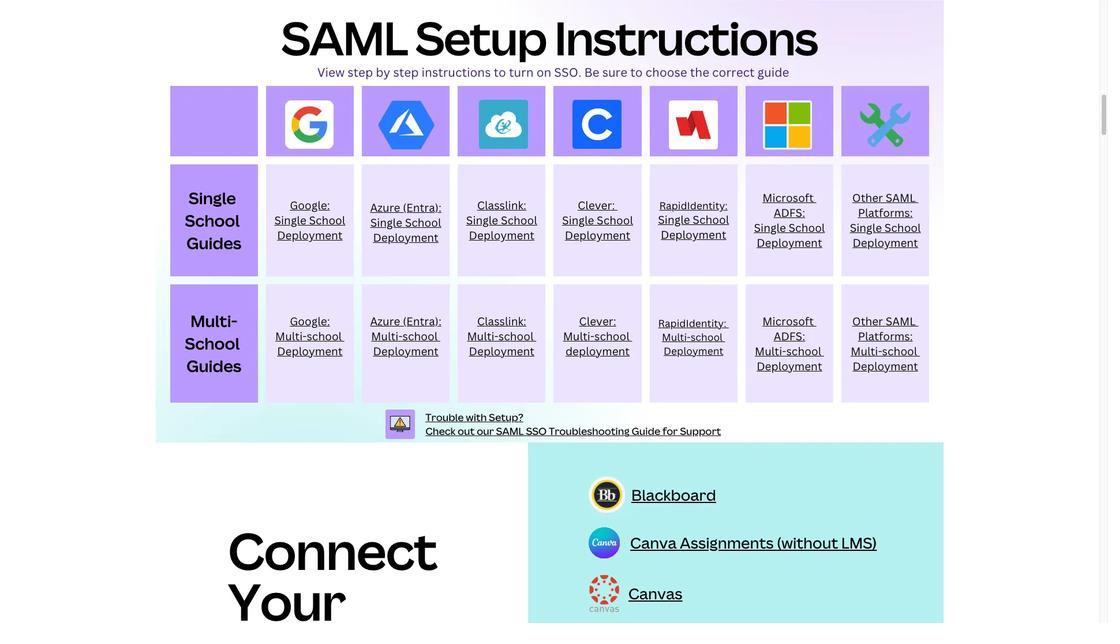 Task type: locate. For each thing, give the bounding box(es) containing it.
1 vertical spatial microsoft
[[763, 314, 814, 329]]

school inside microsoft ​ adfs: multi-school ​ deployment
[[787, 344, 822, 359]]

multi- inside clever: multi-school ​ deployment
[[563, 329, 595, 344]]

0 vertical spatial google:
[[290, 198, 330, 213]]

google: link
[[290, 198, 330, 213], [290, 314, 330, 329]]

2 other saml ​ platforms: link from the top
[[853, 314, 919, 344]]

wrenches cross each other image
[[860, 103, 912, 149]]

platforms: inside other saml ​ platforms: single school ​deployment
[[859, 206, 914, 221]]

2 horizontal spatial chool ​ deployment
[[469, 329, 537, 359]]

1 horizontal spatial multi-s
[[372, 329, 408, 344]]

clever:
[[578, 198, 615, 213], [579, 314, 617, 329]]

clever: inside clever: multi-school ​ deployment
[[579, 314, 617, 329]]

(without
[[777, 533, 839, 554]]

s for classlink:
[[499, 329, 504, 344]]

3 chool from the left
[[504, 329, 534, 344]]

rapididentity: single school ​deployment
[[659, 199, 730, 243]]

canva assignments (without lms) link
[[631, 533, 878, 554]]

1 azure (entra) link from the top
[[370, 200, 439, 215]]

1 vertical spatial google:
[[290, 314, 330, 329]]

rapididentity: for school
[[660, 199, 728, 213]]

school inside clever: ​ single school ​deployment
[[597, 213, 634, 228]]

​deployment inside other saml ​ platforms: single school ​deployment
[[853, 236, 919, 251]]

with
[[466, 411, 487, 425]]

google: link for multi-school ​ deployment
[[290, 314, 330, 329]]

canva assignments (without lms)
[[631, 533, 878, 554]]

adfs
[[774, 206, 803, 221]]

single school ​deployment
[[755, 221, 826, 251]]

microsoft inside microsoft ​ adfs: multi-school ​ deployment
[[763, 314, 814, 329]]

:
[[524, 198, 527, 213], [439, 200, 442, 215], [803, 206, 806, 221], [439, 314, 442, 329]]

2 horizontal spatial multi-s
[[467, 329, 504, 344]]

0 horizontal spatial multi-s
[[276, 329, 312, 344]]

1 (entra) from the top
[[403, 200, 439, 215]]

2 horizontal spatial multi-s link
[[467, 329, 504, 344]]

instructions
[[555, 6, 818, 69]]

0 vertical spatial azure
[[370, 200, 400, 215]]

2 google: from the top
[[290, 314, 330, 329]]

deployment inside other saml ​ platforms: multi-school ​ deployment
[[853, 359, 919, 374]]

for
[[663, 425, 678, 439]]

1 horizontal spatial chool
[[408, 329, 438, 344]]

0 horizontal spatial step
[[348, 64, 373, 80]]

1 horizontal spatial multi-school ​ deployment link
[[851, 344, 921, 374]]

sso
[[526, 425, 547, 439]]

3 chool ​ deployment from the left
[[469, 329, 537, 359]]

rapididentity: inside rapididentity: ​ multi-school ​ deployment
[[659, 316, 727, 330]]

0 vertical spatial microsoft
[[763, 191, 814, 206]]

​ inside clever: ​ single school ​deployment
[[618, 198, 618, 213]]

1 azure from the top
[[370, 200, 400, 215]]

chool
[[312, 329, 342, 344], [408, 329, 438, 344], [504, 329, 534, 344]]

google image
[[285, 100, 334, 149]]

0 vertical spatial other saml ​ platforms: link
[[853, 191, 919, 221]]

0 vertical spatial google: link
[[290, 198, 330, 213]]

trouble with setup? check out our saml sso troubleshooting guide for support
[[426, 411, 722, 439]]

chool ​ deployment link
[[277, 329, 345, 359], [373, 329, 441, 359], [469, 329, 537, 359]]

step
[[348, 64, 373, 80], [394, 64, 419, 80]]

1 chool ​ deployment from the left
[[277, 329, 345, 359]]

2 multi-school ​ deployment link from the left
[[851, 344, 921, 374]]

school inside "azure (entra) : single school ​deployment"
[[405, 215, 442, 230]]

step right by
[[394, 64, 419, 80]]

school inside other saml ​ platforms: single school ​deployment
[[885, 221, 922, 236]]

multi-s link for classlink:
[[467, 329, 504, 344]]

school
[[595, 329, 630, 344], [691, 330, 723, 344], [787, 344, 822, 359], [883, 344, 918, 359]]

school inside rapididentity: single school ​deployment
[[693, 213, 730, 228]]

google: single school ​deployment
[[275, 198, 346, 243]]

step left by
[[348, 64, 373, 80]]

your
[[228, 567, 345, 624]]

our
[[477, 425, 494, 439]]

​deployment inside clever: ​ single school ​deployment
[[565, 228, 631, 243]]

azure inside "azure (entra) : single school ​deployment"
[[370, 200, 400, 215]]

out
[[458, 425, 475, 439]]

single school ​deployment link for google:
[[275, 213, 346, 243]]

1 multi-school ​ deployment link from the left
[[755, 344, 825, 374]]

be
[[585, 64, 600, 80]]

2 step from the left
[[394, 64, 419, 80]]

school inside clever: multi-school ​ deployment
[[595, 329, 630, 344]]

1 horizontal spatial chool ​ deployment link
[[373, 329, 441, 359]]

​ inside clever: multi-school ​ deployment
[[633, 329, 633, 344]]

0 vertical spatial clever:
[[578, 198, 615, 213]]

clever: ​ single school ​deployment
[[563, 198, 634, 243]]

1 s from the left
[[307, 329, 312, 344]]

other for other saml ​ platforms: multi-school ​ deployment
[[853, 314, 884, 329]]

single inside 'classlink : single school ​deployment'
[[467, 213, 499, 228]]

0 horizontal spatial chool
[[312, 329, 342, 344]]

2 horizontal spatial chool
[[504, 329, 534, 344]]

1 multi-s from the left
[[276, 329, 312, 344]]

1 horizontal spatial s
[[403, 329, 408, 344]]

: inside 'classlink : single school ​deployment'
[[524, 198, 527, 213]]

clever: ​ single school ​deployment link
[[563, 198, 634, 243]]

on
[[537, 64, 552, 80]]

multi-school ​ deployment link
[[563, 329, 633, 359]]

3 s from the left
[[499, 329, 504, 344]]

check
[[426, 425, 456, 439]]

microsoft ​ adfs
[[763, 191, 817, 221]]

choose
[[646, 64, 688, 80]]

(entra) inside "azure (entra) : single school ​deployment"
[[403, 200, 439, 215]]

1 vertical spatial (entra)
[[403, 314, 439, 329]]

2 (entra) from the top
[[403, 314, 439, 329]]

to right sure
[[631, 64, 643, 80]]

2 microsoft from the top
[[763, 314, 814, 329]]

deployment
[[566, 344, 630, 359]]

0 horizontal spatial chool ​ deployment link
[[277, 329, 345, 359]]

1 horizontal spatial step
[[394, 64, 419, 80]]

​ inside other saml ​ platforms: single school ​deployment
[[919, 191, 919, 206]]

0 vertical spatial azure (entra) link
[[370, 200, 439, 215]]

to left "turn"
[[494, 64, 506, 80]]

1 platforms: from the top
[[859, 206, 914, 221]]

platforms:
[[859, 206, 914, 221], [859, 329, 914, 344]]

1 vertical spatial other saml ​ platforms: link
[[853, 314, 919, 344]]

sso.
[[555, 64, 582, 80]]

​deployment
[[661, 228, 727, 243], [277, 228, 343, 243], [469, 228, 535, 243], [565, 228, 631, 243], [373, 230, 439, 245], [757, 236, 823, 251], [853, 236, 919, 251]]

1 step from the left
[[348, 64, 373, 80]]

single school ​deployment link
[[659, 213, 730, 243], [275, 213, 346, 243], [467, 213, 538, 243], [371, 215, 442, 245], [755, 221, 826, 251], [851, 221, 922, 251]]

1 horizontal spatial chool ​ deployment
[[373, 329, 441, 359]]

microsoft
[[763, 191, 814, 206], [763, 314, 814, 329]]

clever: multi-school ​ deployment
[[563, 314, 633, 359]]

1 other from the top
[[853, 191, 884, 206]]

2 horizontal spatial chool ​ deployment link
[[469, 329, 537, 359]]

1 chool ​ deployment link from the left
[[277, 329, 345, 359]]

azure for azure (entra) : single school ​deployment
[[370, 200, 400, 215]]

school
[[693, 213, 730, 228], [309, 213, 346, 228], [501, 213, 538, 228], [597, 213, 634, 228], [405, 215, 442, 230], [789, 221, 826, 236], [885, 221, 922, 236]]

view
[[317, 64, 345, 80]]

google:
[[290, 198, 330, 213], [290, 314, 330, 329]]

assignments
[[680, 533, 774, 554]]

: link for classlink link
[[524, 198, 527, 213]]

multi-s for google:
[[276, 329, 312, 344]]

platforms: inside other saml ​ platforms: multi-school ​ deployment
[[859, 329, 914, 344]]

1 vertical spatial google: link
[[290, 314, 330, 329]]

rapididentity:
[[660, 199, 728, 213], [659, 316, 727, 330]]

1 vertical spatial other
[[853, 314, 884, 329]]

clever: for single
[[578, 198, 615, 213]]

azure (entra) link
[[370, 200, 439, 215], [370, 314, 439, 329]]

2 azure (entra) link from the top
[[370, 314, 439, 329]]

​
[[817, 191, 817, 206], [919, 191, 919, 206], [618, 198, 618, 213], [817, 314, 817, 329], [919, 314, 919, 329], [729, 316, 729, 330], [345, 329, 345, 344], [441, 329, 441, 344], [537, 329, 537, 344], [633, 329, 633, 344], [726, 330, 726, 344], [825, 344, 825, 359], [921, 344, 921, 359]]

microsoft for adfs
[[763, 191, 814, 206]]

1 vertical spatial azure
[[370, 314, 400, 329]]

1 vertical spatial clever:
[[579, 314, 617, 329]]

blackboard link
[[632, 485, 717, 506]]

0 horizontal spatial chool ​ deployment
[[277, 329, 345, 359]]

setup?
[[489, 411, 524, 425]]

azure (entra) link for multi-school ​ deployment
[[370, 314, 439, 329]]

other
[[853, 191, 884, 206], [853, 314, 884, 329]]

chool ​ deployment link for classlink:
[[469, 329, 537, 359]]

canvas link
[[629, 584, 683, 605]]

3 multi-s from the left
[[467, 329, 504, 344]]

other inside other saml ​ platforms: multi-school ​ deployment
[[853, 314, 884, 329]]

1 microsoft from the top
[[763, 191, 814, 206]]

multi-s
[[276, 329, 312, 344], [372, 329, 408, 344], [467, 329, 504, 344]]

microsoft for adfs:
[[763, 314, 814, 329]]

other inside other saml ​ platforms: single school ​deployment
[[853, 191, 884, 206]]

1 vertical spatial platforms:
[[859, 329, 914, 344]]

: link for multi-school ​ deployment azure (entra) link
[[439, 314, 442, 329]]

setup
[[416, 6, 547, 69]]

classlink link
[[477, 198, 524, 213]]

1 google: link from the top
[[290, 198, 330, 213]]

saml
[[281, 6, 408, 69], [886, 191, 917, 206], [886, 314, 917, 329], [496, 425, 524, 439]]

to
[[494, 64, 506, 80], [631, 64, 643, 80]]

google: link for single school ​deployment
[[290, 198, 330, 213]]

saml inside trouble with setup? check out our saml sso troubleshooting guide for support
[[496, 425, 524, 439]]

0 vertical spatial other
[[853, 191, 884, 206]]

single
[[659, 213, 691, 228], [275, 213, 307, 228], [467, 213, 499, 228], [563, 213, 595, 228], [371, 215, 403, 230], [755, 221, 787, 236], [851, 221, 883, 236]]

0 horizontal spatial multi-s link
[[276, 329, 312, 344]]

single school ​deployment link for azure
[[371, 215, 442, 245]]

guide
[[632, 425, 661, 439]]

1 vertical spatial azure (entra) link
[[370, 314, 439, 329]]

(entra)
[[403, 200, 439, 215], [403, 314, 439, 329]]

​deployment inside single school ​deployment
[[757, 236, 823, 251]]

microsoft inside microsoft ​ adfs
[[763, 191, 814, 206]]

chool ​ deployment
[[277, 329, 345, 359], [373, 329, 441, 359], [469, 329, 537, 359]]

multi-
[[276, 329, 307, 344], [372, 329, 403, 344], [467, 329, 499, 344], [563, 329, 595, 344], [662, 330, 691, 344], [755, 344, 787, 359], [851, 344, 883, 359]]

rapididentity: ​ multi-school ​ deployment
[[659, 316, 729, 358]]

3 multi-s link from the left
[[467, 329, 504, 344]]

0 horizontal spatial multi-school ​ deployment link
[[755, 344, 825, 374]]

: link
[[524, 198, 527, 213], [439, 200, 442, 215], [803, 206, 806, 221], [439, 314, 442, 329]]

s
[[307, 329, 312, 344], [403, 329, 408, 344], [499, 329, 504, 344]]

0 horizontal spatial to
[[494, 64, 506, 80]]

multi- inside rapididentity: ​ multi-school ​ deployment
[[662, 330, 691, 344]]

turn
[[509, 64, 534, 80]]

0 vertical spatial (entra)
[[403, 200, 439, 215]]

multi-school ​ deployment link
[[755, 344, 825, 374], [851, 344, 921, 374]]

single inside clever: ​ single school ​deployment
[[563, 213, 595, 228]]

2 multi-s from the left
[[372, 329, 408, 344]]

deployment
[[277, 344, 343, 359], [373, 344, 439, 359], [469, 344, 535, 359], [664, 344, 724, 358], [757, 359, 823, 374], [853, 359, 919, 374]]

0 vertical spatial rapididentity:
[[660, 199, 728, 213]]

rapididentity: inside rapididentity: single school ​deployment
[[660, 199, 728, 213]]

azure for azure (entra) :
[[370, 314, 400, 329]]

2 google: link from the top
[[290, 314, 330, 329]]

1 horizontal spatial multi-s link
[[372, 329, 408, 344]]

1 google: from the top
[[290, 198, 330, 213]]

0 horizontal spatial s
[[307, 329, 312, 344]]

guide
[[758, 64, 790, 80]]

other saml ​ platforms: link for school
[[853, 314, 919, 344]]

multi-s link
[[276, 329, 312, 344], [372, 329, 408, 344], [467, 329, 504, 344]]

​deployment inside the google: single school ​deployment
[[277, 228, 343, 243]]

canva
[[631, 533, 677, 554]]

multi-school ​ deployment link for multi-
[[851, 344, 921, 374]]

saml inside other saml ​ platforms: multi-school ​ deployment
[[886, 314, 917, 329]]

2 horizontal spatial s
[[499, 329, 504, 344]]

: link for microsoft ​ adfs link
[[803, 206, 806, 221]]

multi-school ​ deployment link for school
[[755, 344, 825, 374]]

0 vertical spatial platforms:
[[859, 206, 914, 221]]

google: inside the google: single school ​deployment
[[290, 198, 330, 213]]

other saml ​ platforms: link
[[853, 191, 919, 221], [853, 314, 919, 344]]

orange blur circle illustration image
[[396, 0, 1109, 284]]

1 vertical spatial rapididentity:
[[659, 316, 727, 330]]

deployment inside microsoft ​ adfs: multi-school ​ deployment
[[757, 359, 823, 374]]

2 platforms: from the top
[[859, 329, 914, 344]]

the
[[691, 64, 710, 80]]

2 other from the top
[[853, 314, 884, 329]]

3 chool ​ deployment link from the left
[[469, 329, 537, 359]]

school inside single school ​deployment
[[789, 221, 826, 236]]

1 chool from the left
[[312, 329, 342, 344]]

1 horizontal spatial to
[[631, 64, 643, 80]]

1 multi-s link from the left
[[276, 329, 312, 344]]

platforms: for school
[[859, 206, 914, 221]]

2 azure from the top
[[370, 314, 400, 329]]

connect your lms
[[228, 516, 437, 624]]

​ inside microsoft ​ adfs
[[817, 191, 817, 206]]

1 other saml ​ platforms: link from the top
[[853, 191, 919, 221]]

azure
[[370, 200, 400, 215], [370, 314, 400, 329]]

1 to from the left
[[494, 64, 506, 80]]

clever: inside clever: ​ single school ​deployment
[[578, 198, 615, 213]]



Task type: vqa. For each thing, say whether or not it's contained in the screenshot.
D2L link
no



Task type: describe. For each thing, give the bounding box(es) containing it.
clever: link
[[579, 314, 617, 329]]

trouble
[[426, 411, 464, 425]]

google: for google: single school ​deployment
[[290, 198, 330, 213]]

platforms: for school
[[859, 329, 914, 344]]

multi-s for classlink:
[[467, 329, 504, 344]]

2 to from the left
[[631, 64, 643, 80]]

single school ​deployment link for classlink
[[467, 213, 538, 243]]

rapididentity: link
[[660, 199, 728, 213]]

​deployment inside rapididentity: single school ​deployment
[[661, 228, 727, 243]]

computer warning icon image
[[391, 417, 410, 433]]

classlink:
[[477, 314, 527, 329]]

s for google:
[[307, 329, 312, 344]]

single school ​deployment link for rapididentity:
[[659, 213, 730, 243]]

school inside the google: single school ​deployment
[[309, 213, 346, 228]]

2 chool from the left
[[408, 329, 438, 344]]

microsoft ​ adfs: multi-school ​ deployment
[[755, 314, 825, 374]]

saml inside other saml ​ platforms: single school ​deployment
[[886, 191, 917, 206]]

rapididentity: for multi-
[[659, 316, 727, 330]]

other saml ​ platforms: multi-school ​ deployment
[[851, 314, 921, 374]]

canvas
[[629, 584, 683, 605]]

school inside rapididentity: ​ multi-school ​ deployment
[[691, 330, 723, 344]]

(entra) for :
[[403, 314, 439, 329]]

check out our saml sso troubleshooting guide for support link
[[426, 425, 722, 439]]

adfs:
[[774, 329, 806, 344]]

(entra) for single school ​deployment
[[403, 200, 439, 215]]

lms
[[228, 618, 332, 624]]

connect
[[228, 516, 437, 585]]

single inside the google: single school ​deployment
[[275, 213, 307, 228]]

chool for google:
[[312, 329, 342, 344]]

by
[[376, 64, 391, 80]]

​deployment inside "azure (entra) : single school ​deployment"
[[373, 230, 439, 245]]

: inside "azure (entra) : single school ​deployment"
[[439, 200, 442, 215]]

single inside "azure (entra) : single school ​deployment"
[[371, 215, 403, 230]]

other saml ​ platforms: link for school
[[853, 191, 919, 221]]

2 chool ​ deployment link from the left
[[373, 329, 441, 359]]

multi-s link for google:
[[276, 329, 312, 344]]

saml inside saml setup instructions view step by step instructions to turn on sso. be sure to choose the correct guide
[[281, 6, 408, 69]]

classlink: link
[[477, 314, 527, 329]]

other saml ​ platforms: single school ​deployment
[[851, 191, 922, 251]]

classlink : single school ​deployment
[[467, 198, 538, 243]]

azure (entra) : single school ​deployment
[[370, 200, 442, 245]]

chool ​ deployment link for google:
[[277, 329, 345, 359]]

: link for azure (entra) link associated with single school ​deployment
[[439, 200, 442, 215]]

azure (entra) :
[[370, 314, 442, 329]]

school inside 'classlink : single school ​deployment'
[[501, 213, 538, 228]]

chool for classlink:
[[504, 329, 534, 344]]

single inside rapididentity: single school ​deployment
[[659, 213, 691, 228]]

rapididentity: ​ multi-school ​ deployment link
[[659, 316, 729, 358]]

trouble with setup? link
[[426, 411, 524, 425]]

troubleshooting
[[549, 425, 630, 439]]

2 s from the left
[[403, 329, 408, 344]]

chool ​ deployment for google:
[[277, 329, 345, 359]]

blackboard
[[632, 485, 717, 506]]

chool ​ deployment for classlink:
[[469, 329, 537, 359]]

​deployment inside 'classlink : single school ​deployment'
[[469, 228, 535, 243]]

multi- inside microsoft ​ adfs: multi-school ​ deployment
[[755, 344, 787, 359]]

deployment inside rapididentity: ​ multi-school ​ deployment
[[664, 344, 724, 358]]

correct
[[713, 64, 755, 80]]

azure (entra) link for single school ​deployment
[[370, 200, 439, 215]]

azure storage connection image
[[378, 101, 435, 150]]

2 multi-s link from the left
[[372, 329, 408, 344]]

classlink
[[477, 198, 524, 213]]

single inside single school ​deployment
[[755, 221, 787, 236]]

instructions
[[422, 64, 491, 80]]

single inside other saml ​ platforms: single school ​deployment
[[851, 221, 883, 236]]

lms)
[[842, 533, 878, 554]]

clever: for school
[[579, 314, 617, 329]]

sure
[[603, 64, 628, 80]]

multi- inside other saml ​ platforms: multi-school ​ deployment
[[851, 344, 883, 359]]

2 chool ​ deployment from the left
[[373, 329, 441, 359]]

microsoft ​ adfs link
[[763, 191, 817, 221]]

saml setup instructions view step by step instructions to turn on sso. be sure to choose the correct guide
[[281, 6, 818, 80]]

microsoft ​ adfs: link
[[763, 314, 817, 344]]

google: for google:
[[290, 314, 330, 329]]

support
[[680, 425, 722, 439]]

single school ​deployment link for other
[[851, 221, 922, 251]]

school inside other saml ​ platforms: multi-school ​ deployment
[[883, 344, 918, 359]]

other for other saml ​ platforms: single school ​deployment
[[853, 191, 884, 206]]



